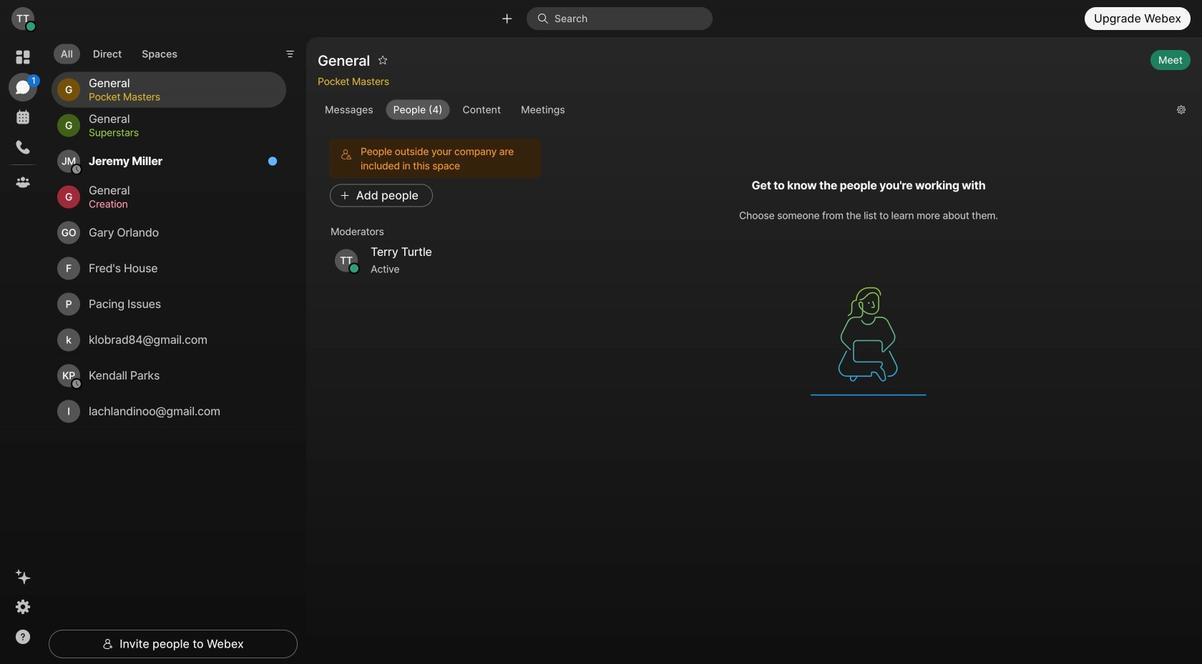 Task type: describe. For each thing, give the bounding box(es) containing it.
klobrad84@gmail.com list item
[[52, 322, 286, 358]]

lachlandinoo@gmail.com list item
[[52, 394, 286, 430]]

jeremy miller, new messages list item
[[52, 144, 286, 179]]

fred's house list item
[[52, 251, 286, 287]]

1 general list item from the top
[[52, 72, 286, 108]]



Task type: locate. For each thing, give the bounding box(es) containing it.
kendall parks list item
[[52, 358, 286, 394]]

general list item up superstars 'element'
[[52, 72, 286, 108]]

superstars element
[[89, 125, 269, 141]]

general list item down pocket masters element at the left top
[[52, 108, 286, 144]]

active element
[[371, 261, 532, 278]]

group
[[318, 100, 1166, 120]]

general list item down superstars 'element'
[[52, 179, 286, 215]]

pocket masters element
[[89, 89, 269, 105]]

2 general list item from the top
[[52, 108, 286, 144]]

tab list
[[50, 35, 188, 68]]

pacing issues list item
[[52, 287, 286, 322]]

new messages image
[[268, 156, 278, 166]]

creation element
[[89, 197, 269, 212]]

gary orlando list item
[[52, 215, 286, 251]]

webex tab list
[[9, 43, 40, 197]]

terry turtleactive list item
[[323, 242, 544, 279]]

3 general list item from the top
[[52, 179, 286, 215]]

navigation
[[0, 37, 46, 665]]

general list item
[[52, 72, 286, 108], [52, 108, 286, 144], [52, 179, 286, 215]]



Task type: vqa. For each thing, say whether or not it's contained in the screenshot.
'list item'
no



